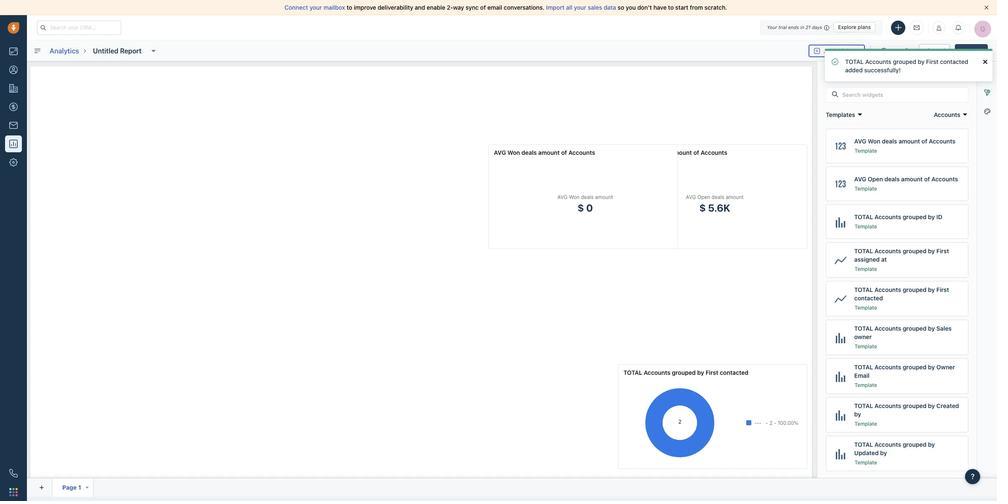 Task type: describe. For each thing, give the bounding box(es) containing it.
connect
[[285, 4, 308, 11]]

phone image
[[9, 469, 18, 478]]

2 your from the left
[[574, 4, 586, 11]]

1 your from the left
[[310, 4, 322, 11]]

in
[[801, 24, 805, 30]]

improve
[[354, 4, 376, 11]]

way
[[453, 4, 464, 11]]

connect your mailbox link
[[285, 4, 347, 11]]

close image
[[985, 5, 989, 10]]

plans
[[858, 24, 871, 30]]

data
[[604, 4, 616, 11]]

mailbox
[[324, 4, 345, 11]]

phone element
[[5, 465, 22, 482]]

explore
[[838, 24, 857, 30]]

so
[[618, 4, 624, 11]]

sync
[[466, 4, 479, 11]]

conversations.
[[504, 4, 545, 11]]

from
[[690, 4, 703, 11]]

21
[[806, 24, 811, 30]]

days
[[812, 24, 822, 30]]

2-
[[447, 4, 453, 11]]



Task type: vqa. For each thing, say whether or not it's contained in the screenshot.
Other for Other email settings
no



Task type: locate. For each thing, give the bounding box(es) containing it.
sales
[[588, 4, 602, 11]]

2 to from the left
[[668, 4, 674, 11]]

your left mailbox
[[310, 4, 322, 11]]

deliverability
[[378, 4, 413, 11]]

your trial ends in 21 days
[[767, 24, 822, 30]]

explore plans
[[838, 24, 871, 30]]

to right mailbox
[[347, 4, 352, 11]]

don't
[[638, 4, 652, 11]]

your
[[310, 4, 322, 11], [574, 4, 586, 11]]

to left 'start'
[[668, 4, 674, 11]]

you
[[626, 4, 636, 11]]

and
[[415, 4, 425, 11]]

start
[[676, 4, 689, 11]]

connect your mailbox to improve deliverability and enable 2-way sync of email conversations. import all your sales data so you don't have to start from scratch.
[[285, 4, 727, 11]]

freshworks switcher image
[[9, 488, 18, 497]]

Search your CRM... text field
[[37, 20, 121, 35]]

send email image
[[914, 24, 920, 31]]

import
[[546, 4, 565, 11]]

have
[[654, 4, 667, 11]]

1 horizontal spatial your
[[574, 4, 586, 11]]

your
[[767, 24, 777, 30]]

0 horizontal spatial your
[[310, 4, 322, 11]]

trial
[[779, 24, 787, 30]]

import all your sales data link
[[546, 4, 618, 11]]

email
[[488, 4, 502, 11]]

enable
[[427, 4, 445, 11]]

scratch.
[[705, 4, 727, 11]]

of
[[480, 4, 486, 11]]

your right all
[[574, 4, 586, 11]]

ends
[[789, 24, 799, 30]]

0 horizontal spatial to
[[347, 4, 352, 11]]

1 horizontal spatial to
[[668, 4, 674, 11]]

all
[[566, 4, 573, 11]]

explore plans link
[[834, 22, 876, 32]]

1 to from the left
[[347, 4, 352, 11]]

to
[[347, 4, 352, 11], [668, 4, 674, 11]]



